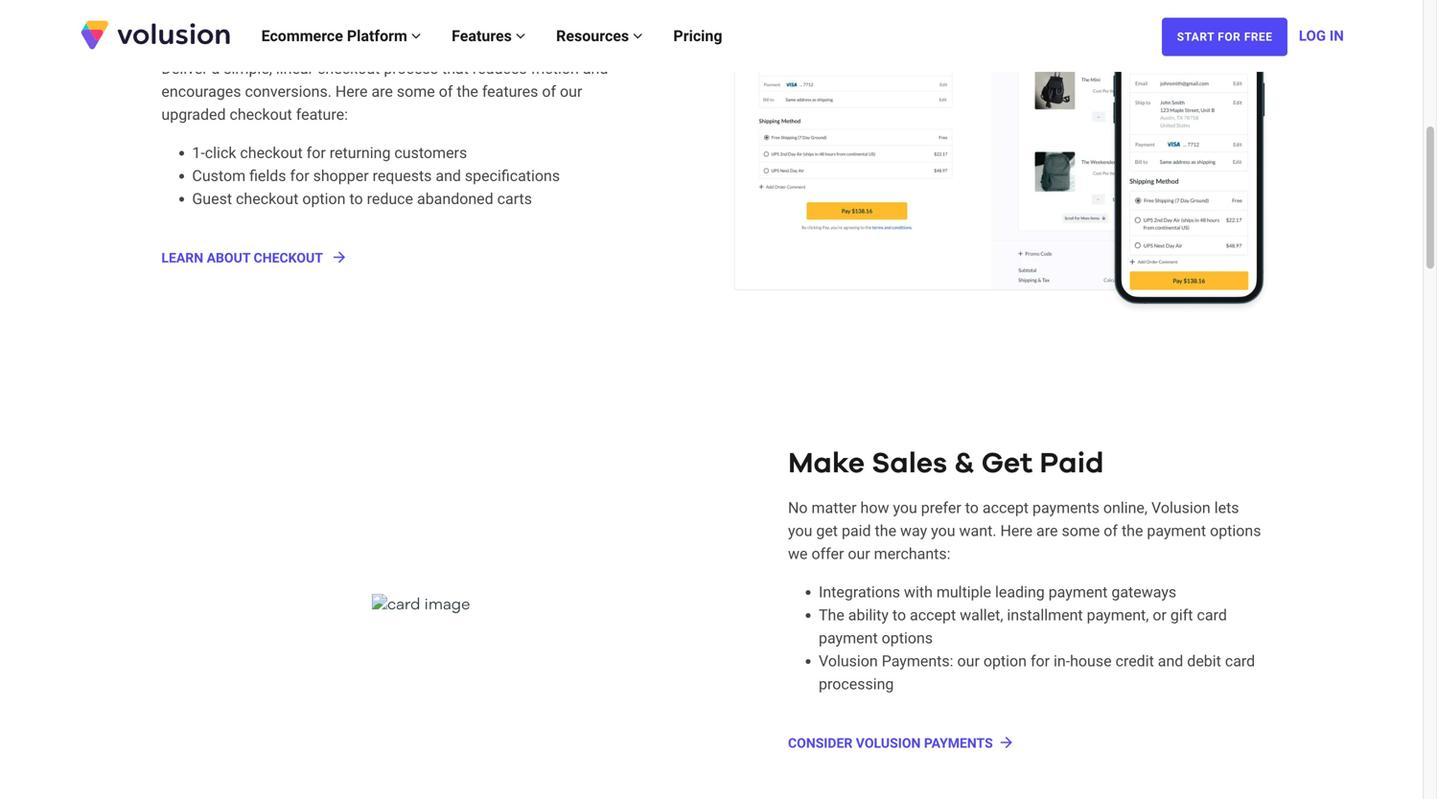 Task type: locate. For each thing, give the bounding box(es) containing it.
of down online,
[[1104, 522, 1118, 540]]

our down paid
[[848, 545, 870, 563]]

a
[[240, 0, 259, 4], [212, 59, 220, 77]]

for right fields
[[290, 167, 309, 185]]

reduce
[[367, 190, 413, 208]]

volusion
[[856, 736, 921, 752]]

installment
[[1007, 606, 1083, 625]]

the down that
[[457, 82, 478, 100]]

0 vertical spatial here
[[335, 82, 368, 100]]

credit
[[1116, 652, 1154, 671]]

matter
[[812, 499, 857, 517]]

0 horizontal spatial to
[[349, 190, 363, 208]]

you down no
[[788, 522, 813, 540]]

here
[[335, 82, 368, 100], [1001, 522, 1033, 540]]

of down friction
[[542, 82, 556, 100]]

payment,
[[1087, 606, 1149, 625]]

here right want.
[[1001, 522, 1033, 540]]

2 horizontal spatial our
[[957, 652, 980, 671]]

want.
[[959, 522, 997, 540]]

volusion up processing
[[819, 652, 878, 671]]

1 horizontal spatial volusion
[[1152, 499, 1211, 517]]

0 vertical spatial for
[[307, 144, 326, 162]]

2 vertical spatial for
[[1031, 652, 1050, 671]]

and inside deliver a simple, linear checkout process that reduces friction and encourages conversions. here are some of the features of our upgraded checkout feature:
[[583, 59, 608, 77]]

checkout down ecommerce platform
[[317, 59, 380, 77]]

arrow_forward
[[331, 249, 348, 266], [998, 735, 1015, 752]]

process
[[384, 59, 438, 77]]

no
[[788, 499, 808, 517]]

payment up installment
[[1049, 583, 1108, 601]]

for up shopper
[[307, 144, 326, 162]]

offer
[[161, 0, 234, 4]]

1 angle down image from the left
[[516, 28, 526, 44]]

the down online,
[[1122, 522, 1143, 540]]

checkout
[[317, 59, 380, 77], [230, 105, 292, 123], [240, 144, 303, 162], [236, 190, 299, 208]]

friction
[[531, 59, 579, 77]]

to down shopper
[[349, 190, 363, 208]]

one click checkout experience image
[[735, 0, 1269, 313]]

0 vertical spatial are
[[372, 82, 393, 100]]

1 horizontal spatial accept
[[983, 499, 1029, 517]]

the
[[819, 606, 845, 625]]

to down with
[[893, 606, 906, 625]]

0 horizontal spatial accept
[[910, 606, 956, 625]]

angle down image
[[516, 28, 526, 44], [633, 28, 643, 44]]

2 vertical spatial to
[[893, 606, 906, 625]]

0 vertical spatial card
[[1197, 606, 1227, 625]]

option down wallet,
[[984, 652, 1027, 671]]

here up the feature:
[[335, 82, 368, 100]]

1 horizontal spatial a
[[240, 0, 259, 4]]

0 horizontal spatial the
[[457, 82, 478, 100]]

to
[[349, 190, 363, 208], [965, 499, 979, 517], [893, 606, 906, 625]]

angle down image left pricing link
[[633, 28, 643, 44]]

some inside deliver a simple, linear checkout process that reduces friction and encourages conversions. here are some of the features of our upgraded checkout feature:
[[397, 82, 435, 100]]

1 horizontal spatial of
[[542, 82, 556, 100]]

1 vertical spatial to
[[965, 499, 979, 517]]

shopper
[[313, 167, 369, 185]]

and left debit
[[1158, 652, 1184, 671]]

you down 'prefer'
[[931, 522, 956, 540]]

1 horizontal spatial payment
[[1049, 583, 1108, 601]]

prefer
[[921, 499, 962, 517]]

click
[[205, 144, 236, 162]]

carts
[[497, 190, 532, 208]]

our inside deliver a simple, linear checkout process that reduces friction and encourages conversions. here are some of the features of our upgraded checkout feature:
[[560, 82, 582, 100]]

checkout down conversions.
[[230, 105, 292, 123]]

are
[[372, 82, 393, 100], [1037, 522, 1058, 540]]

returning
[[330, 144, 391, 162]]

wallet,
[[960, 606, 1003, 625]]

angle down image inside features link
[[516, 28, 526, 44]]

checkout
[[447, 0, 583, 4]]

1 vertical spatial a
[[212, 59, 220, 77]]

way
[[900, 522, 927, 540]]

options
[[1210, 522, 1261, 540], [882, 629, 933, 648]]

1 horizontal spatial options
[[1210, 522, 1261, 540]]

for
[[307, 144, 326, 162], [290, 167, 309, 185], [1031, 652, 1050, 671]]

our inside integrations with multiple leading payment gateways the ability to accept wallet, installment payment, or gift card payment options volusion payments: our option for in-house credit and debit card processing
[[957, 652, 980, 671]]

1 horizontal spatial you
[[893, 499, 918, 517]]

a inside offer a streamlined checkout experience
[[240, 0, 259, 4]]

offer
[[812, 545, 844, 563]]

card right debit
[[1225, 652, 1255, 671]]

1 vertical spatial here
[[1001, 522, 1033, 540]]

start for free link
[[1162, 18, 1288, 56]]

no matter how you prefer to accept payments online, volusion lets you get paid the way you want. here are some of the payment options we offer our merchants:
[[788, 499, 1261, 563]]

card right gift
[[1197, 606, 1227, 625]]

how
[[861, 499, 889, 517]]

log
[[1299, 27, 1326, 44]]

to up want.
[[965, 499, 979, 517]]

&
[[955, 450, 975, 478]]

reduces
[[473, 59, 527, 77]]

accept inside no matter how you prefer to accept payments online, volusion lets you get paid the way you want. here are some of the payment options we offer our merchants:
[[983, 499, 1029, 517]]

specifications
[[465, 167, 560, 185]]

0 horizontal spatial angle down image
[[516, 28, 526, 44]]

here inside deliver a simple, linear checkout process that reduces friction and encourages conversions. here are some of the features of our upgraded checkout feature:
[[335, 82, 368, 100]]

processing
[[819, 675, 894, 694]]

some down the process
[[397, 82, 435, 100]]

options inside no matter how you prefer to accept payments online, volusion lets you get paid the way you want. here are some of the payment options we offer our merchants:
[[1210, 522, 1261, 540]]

2 horizontal spatial payment
[[1147, 522, 1206, 540]]

gift
[[1171, 606, 1193, 625]]

some
[[397, 82, 435, 100], [1062, 522, 1100, 540]]

platform
[[347, 27, 407, 45]]

1 vertical spatial are
[[1037, 522, 1058, 540]]

our down friction
[[560, 82, 582, 100]]

volusion logo image
[[79, 19, 232, 51]]

1 horizontal spatial option
[[984, 652, 1027, 671]]

our down wallet,
[[957, 652, 980, 671]]

1 horizontal spatial arrow_forward
[[998, 735, 1015, 752]]

0 horizontal spatial are
[[372, 82, 393, 100]]

and down resources
[[583, 59, 608, 77]]

option inside integrations with multiple leading payment gateways the ability to accept wallet, installment payment, or gift card payment options volusion payments: our option for in-house credit and debit card processing
[[984, 652, 1027, 671]]

1 horizontal spatial the
[[875, 522, 897, 540]]

2 horizontal spatial and
[[1158, 652, 1184, 671]]

1 vertical spatial options
[[882, 629, 933, 648]]

card
[[1197, 606, 1227, 625], [1225, 652, 1255, 671]]

2 horizontal spatial to
[[965, 499, 979, 517]]

are down the process
[[372, 82, 393, 100]]

make
[[788, 450, 865, 478]]

house
[[1070, 652, 1112, 671]]

1 vertical spatial accept
[[910, 606, 956, 625]]

0 horizontal spatial here
[[335, 82, 368, 100]]

some down payments
[[1062, 522, 1100, 540]]

arrow_forward right checkout
[[331, 249, 348, 266]]

2 angle down image from the left
[[633, 28, 643, 44]]

the down how
[[875, 522, 897, 540]]

0 vertical spatial and
[[583, 59, 608, 77]]

0 vertical spatial to
[[349, 190, 363, 208]]

1 vertical spatial payment
[[1049, 583, 1108, 601]]

volusion inside integrations with multiple leading payment gateways the ability to accept wallet, installment payment, or gift card payment options volusion payments: our option for in-house credit and debit card processing
[[819, 652, 878, 671]]

option down shopper
[[302, 190, 346, 208]]

0 horizontal spatial payment
[[819, 629, 878, 648]]

0 horizontal spatial of
[[439, 82, 453, 100]]

0 horizontal spatial volusion
[[819, 652, 878, 671]]

you up way
[[893, 499, 918, 517]]

1 vertical spatial volusion
[[819, 652, 878, 671]]

some inside no matter how you prefer to accept payments online, volusion lets you get paid the way you want. here are some of the payment options we offer our merchants:
[[1062, 522, 1100, 540]]

1 vertical spatial for
[[290, 167, 309, 185]]

2 vertical spatial and
[[1158, 652, 1184, 671]]

to inside no matter how you prefer to accept payments online, volusion lets you get paid the way you want. here are some of the payment options we offer our merchants:
[[965, 499, 979, 517]]

2 vertical spatial our
[[957, 652, 980, 671]]

accept down with
[[910, 606, 956, 625]]

0 horizontal spatial and
[[436, 167, 461, 185]]

volusion inside no matter how you prefer to accept payments online, volusion lets you get paid the way you want. here are some of the payment options we offer our merchants:
[[1152, 499, 1211, 517]]

0 horizontal spatial a
[[212, 59, 220, 77]]

payment down online,
[[1147, 522, 1206, 540]]

1 horizontal spatial are
[[1037, 522, 1058, 540]]

0 vertical spatial option
[[302, 190, 346, 208]]

1 vertical spatial some
[[1062, 522, 1100, 540]]

in-
[[1054, 652, 1070, 671]]

0 vertical spatial accept
[[983, 499, 1029, 517]]

2 horizontal spatial the
[[1122, 522, 1143, 540]]

and up abandoned
[[436, 167, 461, 185]]

1 horizontal spatial and
[[583, 59, 608, 77]]

a for deliver
[[212, 59, 220, 77]]

checkout
[[254, 250, 323, 266]]

multiple
[[937, 583, 992, 601]]

of down that
[[439, 82, 453, 100]]

0 horizontal spatial options
[[882, 629, 933, 648]]

accept
[[983, 499, 1029, 517], [910, 606, 956, 625]]

pricing
[[674, 27, 723, 45]]

1 vertical spatial option
[[984, 652, 1027, 671]]

1 horizontal spatial to
[[893, 606, 906, 625]]

1 horizontal spatial some
[[1062, 522, 1100, 540]]

angle down image down checkout
[[516, 28, 526, 44]]

arrow_forward right payments
[[998, 735, 1015, 752]]

a up experience
[[240, 0, 259, 4]]

0 horizontal spatial arrow_forward
[[331, 249, 348, 266]]

1 horizontal spatial our
[[848, 545, 870, 563]]

a inside deliver a simple, linear checkout process that reduces friction and encourages conversions. here are some of the features of our upgraded checkout feature:
[[212, 59, 220, 77]]

1 vertical spatial and
[[436, 167, 461, 185]]

0 vertical spatial volusion
[[1152, 499, 1211, 517]]

0 horizontal spatial our
[[560, 82, 582, 100]]

arrow_forward for experience
[[331, 249, 348, 266]]

0 vertical spatial our
[[560, 82, 582, 100]]

accept inside integrations with multiple leading payment gateways the ability to accept wallet, installment payment, or gift card payment options volusion payments: our option for in-house credit and debit card processing
[[910, 606, 956, 625]]

a up encourages
[[212, 59, 220, 77]]

for left in-
[[1031, 652, 1050, 671]]

2 horizontal spatial of
[[1104, 522, 1118, 540]]

free
[[1244, 30, 1273, 44]]

1 horizontal spatial angle down image
[[633, 28, 643, 44]]

features
[[482, 82, 538, 100]]

0 vertical spatial options
[[1210, 522, 1261, 540]]

1 horizontal spatial here
[[1001, 522, 1033, 540]]

0 horizontal spatial some
[[397, 82, 435, 100]]

arrow_forward for paid
[[998, 735, 1015, 752]]

1 vertical spatial our
[[848, 545, 870, 563]]

are down payments
[[1037, 522, 1058, 540]]

options up payments:
[[882, 629, 933, 648]]

sales
[[872, 450, 948, 478]]

get
[[816, 522, 838, 540]]

option inside the 1-click checkout for returning customers custom fields for shopper requests and specifications guest checkout option to reduce abandoned carts
[[302, 190, 346, 208]]

options down lets
[[1210, 522, 1261, 540]]

accept up want.
[[983, 499, 1029, 517]]

payment down the
[[819, 629, 878, 648]]

simple,
[[224, 59, 272, 77]]

of inside no matter how you prefer to accept payments online, volusion lets you get paid the way you want. here are some of the payment options we offer our merchants:
[[1104, 522, 1118, 540]]

features
[[452, 27, 516, 45]]

0 horizontal spatial option
[[302, 190, 346, 208]]

1 vertical spatial arrow_forward
[[998, 735, 1015, 752]]

of
[[439, 82, 453, 100], [542, 82, 556, 100], [1104, 522, 1118, 540]]

0 vertical spatial payment
[[1147, 522, 1206, 540]]

0 vertical spatial some
[[397, 82, 435, 100]]

a for offer
[[240, 0, 259, 4]]

angle down image inside resources 'link'
[[633, 28, 643, 44]]

1 vertical spatial card
[[1225, 652, 1255, 671]]

0 vertical spatial arrow_forward
[[331, 249, 348, 266]]

learn about checkout arrow_forward
[[161, 249, 348, 266]]

debit
[[1187, 652, 1222, 671]]

0 vertical spatial a
[[240, 0, 259, 4]]

option
[[302, 190, 346, 208], [984, 652, 1027, 671]]

volusion left lets
[[1152, 499, 1211, 517]]



Task type: vqa. For each thing, say whether or not it's contained in the screenshot.
the middle payment
yes



Task type: describe. For each thing, give the bounding box(es) containing it.
integrations
[[819, 583, 900, 601]]

start
[[1177, 30, 1215, 44]]

learn
[[161, 250, 203, 266]]

offer a streamlined checkout experience
[[161, 0, 583, 39]]

consider
[[788, 736, 853, 752]]

custom
[[192, 167, 246, 185]]

or
[[1153, 606, 1167, 625]]

2 vertical spatial payment
[[819, 629, 878, 648]]

here inside no matter how you prefer to accept payments online, volusion lets you get paid the way you want. here are some of the payment options we offer our merchants:
[[1001, 522, 1033, 540]]

gateways
[[1112, 583, 1177, 601]]

card image image
[[372, 594, 470, 617]]

merchants:
[[874, 545, 951, 563]]

1-
[[192, 144, 205, 162]]

in
[[1330, 27, 1344, 44]]

features link
[[436, 7, 541, 65]]

payments
[[924, 736, 993, 752]]

0 horizontal spatial you
[[788, 522, 813, 540]]

online,
[[1104, 499, 1148, 517]]

deliver
[[161, 59, 208, 77]]

pricing link
[[658, 7, 738, 65]]

for inside integrations with multiple leading payment gateways the ability to accept wallet, installment payment, or gift card payment options volusion payments: our option for in-house credit and debit card processing
[[1031, 652, 1050, 671]]

fields
[[249, 167, 286, 185]]

1-click checkout for returning customers custom fields for shopper requests and specifications guest checkout option to reduce abandoned carts
[[192, 144, 560, 208]]

upgraded
[[161, 105, 226, 123]]

ecommerce platform
[[261, 27, 411, 45]]

are inside deliver a simple, linear checkout process that reduces friction and encourages conversions. here are some of the features of our upgraded checkout feature:
[[372, 82, 393, 100]]

feature:
[[296, 105, 348, 123]]

resources
[[556, 27, 633, 45]]

our inside no matter how you prefer to accept payments online, volusion lets you get paid the way you want. here are some of the payment options we offer our merchants:
[[848, 545, 870, 563]]

streamlined
[[266, 0, 440, 4]]

make sales & get paid
[[788, 450, 1104, 478]]

linear
[[276, 59, 314, 77]]

and inside the 1-click checkout for returning customers custom fields for shopper requests and specifications guest checkout option to reduce abandoned carts
[[436, 167, 461, 185]]

encourages
[[161, 82, 241, 100]]

options inside integrations with multiple leading payment gateways the ability to accept wallet, installment payment, or gift card payment options volusion payments: our option for in-house credit and debit card processing
[[882, 629, 933, 648]]

log in
[[1299, 27, 1344, 44]]

checkout down fields
[[236, 190, 299, 208]]

payments
[[1033, 499, 1100, 517]]

angle down image
[[411, 28, 421, 44]]

lets
[[1215, 499, 1239, 517]]

conversions.
[[245, 82, 332, 100]]

that
[[442, 59, 469, 77]]

paid
[[1040, 450, 1104, 478]]

are inside no matter how you prefer to accept payments online, volusion lets you get paid the way you want. here are some of the payment options we offer our merchants:
[[1037, 522, 1058, 540]]

ability
[[848, 606, 889, 625]]

leading
[[995, 583, 1045, 601]]

to inside integrations with multiple leading payment gateways the ability to accept wallet, installment payment, or gift card payment options volusion payments: our option for in-house credit and debit card processing
[[893, 606, 906, 625]]

resources link
[[541, 7, 658, 65]]

the inside deliver a simple, linear checkout process that reduces friction and encourages conversions. here are some of the features of our upgraded checkout feature:
[[457, 82, 478, 100]]

abandoned
[[417, 190, 494, 208]]

payments:
[[882, 652, 954, 671]]

guest
[[192, 190, 232, 208]]

ecommerce platform link
[[246, 7, 436, 65]]

integrations with multiple leading payment gateways the ability to accept wallet, installment payment, or gift card payment options volusion payments: our option for in-house credit and debit card processing
[[819, 583, 1255, 694]]

consider volusion payments arrow_forward
[[788, 735, 1015, 752]]

log in link
[[1299, 7, 1344, 65]]

get
[[982, 450, 1033, 478]]

angle down image for resources
[[633, 28, 643, 44]]

experience
[[161, 10, 319, 39]]

customers
[[394, 144, 467, 162]]

we
[[788, 545, 808, 563]]

about
[[207, 250, 250, 266]]

to inside the 1-click checkout for returning customers custom fields for shopper requests and specifications guest checkout option to reduce abandoned carts
[[349, 190, 363, 208]]

deliver a simple, linear checkout process that reduces friction and encourages conversions. here are some of the features of our upgraded checkout feature:
[[161, 59, 608, 123]]

paid
[[842, 522, 871, 540]]

start for free
[[1177, 30, 1273, 44]]

ecommerce
[[261, 27, 343, 45]]

for
[[1218, 30, 1241, 44]]

requests
[[373, 167, 432, 185]]

and inside integrations with multiple leading payment gateways the ability to accept wallet, installment payment, or gift card payment options volusion payments: our option for in-house credit and debit card processing
[[1158, 652, 1184, 671]]

2 horizontal spatial you
[[931, 522, 956, 540]]

with
[[904, 583, 933, 601]]

angle down image for features
[[516, 28, 526, 44]]

payment inside no matter how you prefer to accept payments online, volusion lets you get paid the way you want. here are some of the payment options we offer our merchants:
[[1147, 522, 1206, 540]]

checkout up fields
[[240, 144, 303, 162]]



